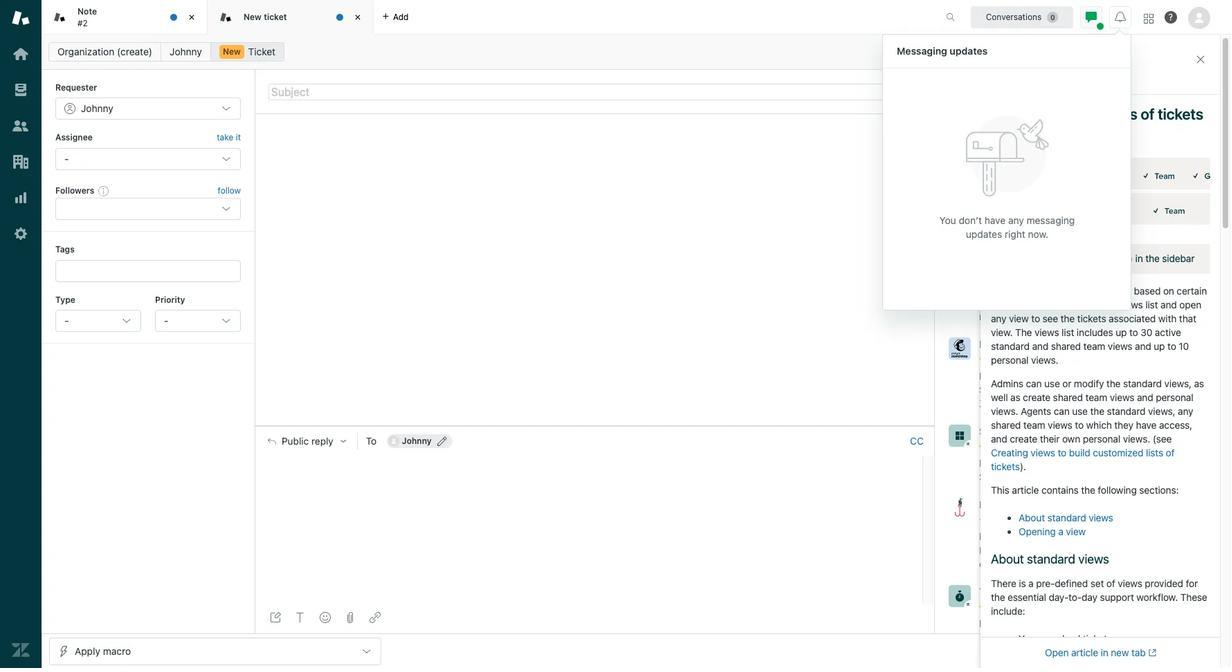 Task type: describe. For each thing, give the bounding box(es) containing it.
time tracking link
[[979, 586, 1155, 602]]

0 horizontal spatial to
[[1034, 127, 1043, 138]]

now.
[[1028, 228, 1049, 240]]

johnny for to
[[402, 436, 432, 446]]

Subject field
[[269, 83, 921, 100]]

most
[[1000, 164, 1022, 176]]

3 stars. 1546 reviews. element
[[979, 442, 1179, 454]]

get
[[1046, 127, 1061, 138]]

don't
[[959, 214, 982, 226]]

get started image
[[12, 45, 30, 63]]

format text image
[[295, 613, 306, 624]]

take
[[217, 132, 233, 143]]

apps to get you started
[[1008, 127, 1115, 138]]

johnny link
[[161, 42, 211, 62]]

email
[[1005, 384, 1029, 396]]

show related tickets image
[[949, 425, 971, 447]]

reporting image
[[12, 189, 30, 207]]

started
[[1082, 127, 1115, 138]]

flag,
[[1113, 545, 1132, 556]]

followers element
[[55, 198, 241, 220]]

tickets. inside price: free helps you track time spent on tickets.
[[1115, 632, 1148, 644]]

zendesk
[[979, 398, 1018, 410]]

has
[[1025, 224, 1041, 235]]

free for the
[[1012, 198, 1027, 206]]

close image
[[185, 10, 199, 24]]

public reply button
[[255, 427, 357, 456]]

edit user image
[[437, 436, 447, 446]]

track
[[1026, 632, 1049, 644]]

price: free shows related tickets
[[979, 457, 1075, 483]]

and inside price: free enable agents to search, link, flag, and create articles from tickets.
[[1135, 545, 1152, 556]]

messaging
[[897, 45, 947, 56]]

articles
[[1010, 559, 1043, 570]]

your
[[1142, 384, 1161, 396]]

button displays agent's chat status as online. image
[[1086, 11, 1097, 22]]

on
[[1102, 632, 1113, 644]]

link,
[[1092, 545, 1110, 556]]

submit as new
[[1107, 645, 1174, 657]]

new ticket
[[244, 12, 287, 22]]

using
[[1021, 398, 1045, 410]]

time
[[1052, 632, 1071, 644]]

organizations image
[[12, 153, 30, 171]]

4 stars. 548 reviews. element
[[979, 515, 1179, 527]]

enable
[[979, 545, 1009, 556]]

tickets. inside price: free enable agents to search, link, flag, and create articles from tickets.
[[1069, 559, 1101, 570]]

price: for enable
[[979, 531, 1005, 543]]

tickets inside the price: free display the five most recent tickets the requester has submitted
[[1106, 210, 1136, 221]]

public
[[282, 436, 309, 447]]

4 stars. 5667 reviews. element
[[979, 602, 1179, 615]]

mailchimp activity image
[[949, 338, 971, 360]]

rocklobster@gmail.com image
[[388, 436, 399, 447]]

apps
[[1008, 127, 1031, 138]]

helps
[[979, 632, 1005, 644]]

you don't have any messaging updates right now.
[[940, 214, 1075, 240]]

main element
[[0, 0, 42, 669]]

free for email
[[1012, 372, 1027, 381]]

take it button
[[217, 131, 241, 145]]

conversations
[[986, 11, 1042, 22]]

search,
[[1057, 545, 1089, 556]]

(8605)
[[1029, 180, 1060, 192]]

display
[[979, 210, 1012, 221]]

tabs tab list
[[42, 0, 932, 35]]

new for new ticket
[[244, 12, 262, 22]]

2 horizontal spatial the
[[1139, 210, 1153, 221]]

price: free enable agents to search, link, flag, and create articles from tickets.
[[979, 531, 1152, 570]]

admin image
[[12, 225, 30, 243]]

knowledge
[[979, 499, 1029, 511]]

and inside displays information about the ticket requester and requesters organization.
[[1025, 311, 1042, 323]]

(opens in a new tab) image for time tracking
[[1042, 588, 1053, 597]]

recent
[[1075, 210, 1104, 221]]

tags
[[55, 244, 75, 255]]

followers
[[55, 185, 94, 196]]

zendesk support image
[[12, 9, 30, 27]]

organization (create) button
[[48, 42, 161, 62]]

as
[[1141, 645, 1151, 657]]

it
[[236, 132, 241, 143]]

you
[[940, 214, 956, 226]]

ticket
[[248, 46, 276, 57]]

free for related
[[1012, 460, 1027, 468]]

ticket inside tab
[[264, 12, 287, 22]]

customer context image
[[1209, 81, 1220, 92]]

free for you
[[1012, 620, 1027, 628]]

add link (cmd k) image
[[370, 613, 381, 624]]

type
[[55, 295, 75, 305]]

#2
[[78, 18, 88, 28]]

requester inside displays information about the ticket requester and requesters organization.
[[979, 311, 1022, 323]]

customers image
[[12, 117, 30, 135]]

messaging updates
[[897, 45, 988, 56]]

tracking
[[1004, 586, 1042, 598]]

requester element
[[55, 98, 241, 120]]

follow
[[218, 185, 241, 196]]

agents
[[1012, 545, 1042, 556]]

priority
[[155, 295, 185, 305]]

tab containing note
[[42, 0, 208, 35]]

free for agents
[[1012, 533, 1027, 541]]

public reply
[[282, 436, 333, 447]]

tickets inside price: free shows related tickets
[[1045, 471, 1075, 483]]

take it
[[217, 132, 241, 143]]

submit
[[1107, 645, 1138, 657]]

notifications image
[[1115, 11, 1126, 22]]

from inside price: free send email campaigns directly from your zendesk using mailchimp
[[1118, 384, 1139, 396]]

related
[[1011, 471, 1042, 483]]

messaging
[[1027, 214, 1075, 226]]

- button for type
[[55, 310, 141, 332]]

knowledge capture
[[979, 499, 1067, 511]]

five most recent
[[979, 164, 1056, 176]]

five most recent image
[[949, 163, 971, 185]]

knowledge image
[[1209, 111, 1220, 123]]

assignee element
[[55, 148, 241, 170]]

requesters
[[1044, 311, 1092, 323]]

related
[[1006, 426, 1040, 437]]

time tracking image
[[949, 586, 971, 608]]

requester inside the price: free display the five most recent tickets the requester has submitted
[[979, 224, 1022, 235]]



Task type: vqa. For each thing, say whether or not it's contained in the screenshot.
help for center
no



Task type: locate. For each thing, give the bounding box(es) containing it.
price: up display
[[979, 196, 1005, 208]]

apps image
[[1209, 142, 1220, 153]]

0 vertical spatial ticket
[[264, 12, 287, 22]]

0 horizontal spatial johnny
[[81, 103, 113, 114]]

- for priority
[[164, 315, 169, 327]]

show related tickets
[[979, 426, 1075, 437]]

requester down display
[[979, 224, 1022, 235]]

free up any
[[1012, 198, 1027, 206]]

views image
[[12, 81, 30, 99]]

and down information
[[1025, 311, 1042, 323]]

4 free from the top
[[1012, 533, 1027, 541]]

1 vertical spatial from
[[1046, 559, 1066, 570]]

to left get
[[1034, 127, 1043, 138]]

price: inside price: free helps you track time spent on tickets.
[[979, 618, 1005, 630]]

free inside price: free send email campaigns directly from your zendesk using mailchimp
[[1012, 372, 1027, 381]]

organization
[[57, 46, 114, 57]]

1 horizontal spatial - button
[[155, 310, 241, 332]]

the up has
[[1015, 210, 1029, 221]]

tickets. up submit as new
[[1115, 632, 1148, 644]]

(585)
[[1029, 354, 1054, 366]]

new inside tab
[[244, 12, 262, 22]]

to
[[1034, 127, 1043, 138], [1045, 545, 1054, 556]]

you left track
[[1008, 632, 1024, 644]]

reply
[[311, 436, 333, 447]]

draft mode image
[[270, 613, 281, 624]]

1 horizontal spatial mailchimp
[[1047, 398, 1093, 410]]

- button for priority
[[155, 310, 241, 332]]

displays information about the ticket requester and requesters organization.
[[979, 297, 1153, 323]]

1 vertical spatial tickets.
[[1115, 632, 1148, 644]]

2 free from the top
[[1012, 372, 1027, 381]]

assignee
[[55, 132, 93, 143]]

0 vertical spatial and
[[1025, 311, 1042, 323]]

(opens in a new tab) image
[[1075, 428, 1086, 436], [1042, 588, 1053, 597]]

0 horizontal spatial tickets
[[1045, 471, 1075, 483]]

1 horizontal spatial you
[[1063, 127, 1080, 138]]

tab
[[42, 0, 208, 35]]

3 free from the top
[[1012, 460, 1027, 468]]

from inside price: free enable agents to search, link, flag, and create articles from tickets.
[[1046, 559, 1066, 570]]

(1546)
[[1029, 442, 1059, 453]]

activity
[[1028, 338, 1061, 350]]

1 horizontal spatial from
[[1118, 384, 1139, 396]]

mailchimp down campaigns
[[1047, 398, 1093, 410]]

1 vertical spatial johnny
[[81, 103, 113, 114]]

you for helps
[[1008, 632, 1024, 644]]

new inside 'secondary' element
[[223, 46, 241, 57]]

updates inside you don't have any messaging updates right now.
[[966, 228, 1002, 240]]

cc
[[910, 435, 924, 447]]

0 vertical spatial mailchimp
[[979, 338, 1025, 350]]

johnny right rocklobster@gmail.com icon
[[402, 436, 432, 446]]

add button
[[374, 0, 417, 34]]

1 vertical spatial (opens in a new tab) image
[[1042, 588, 1053, 597]]

1 vertical spatial new
[[223, 46, 241, 57]]

right
[[1005, 228, 1026, 240]]

most
[[1050, 210, 1073, 221]]

-
[[64, 153, 69, 165], [64, 315, 69, 327], [164, 315, 169, 327]]

submitted
[[1043, 224, 1088, 235]]

3 price: from the top
[[979, 457, 1005, 469]]

price: up shows
[[979, 457, 1005, 469]]

4 stars. 585 reviews. element
[[979, 354, 1179, 367]]

campaigns
[[1031, 384, 1080, 396]]

4 price: from the top
[[979, 531, 1005, 543]]

(opens in a new tab) image
[[1061, 341, 1072, 349]]

1 horizontal spatial to
[[1045, 545, 1054, 556]]

ticket
[[264, 12, 287, 22], [1118, 297, 1143, 309]]

price: free helps you track time spent on tickets.
[[979, 618, 1148, 644]]

shows
[[979, 471, 1009, 483]]

1 vertical spatial to
[[1045, 545, 1054, 556]]

johnny inside 'link'
[[170, 46, 202, 57]]

tickets. down search,
[[1069, 559, 1101, 570]]

spent
[[1074, 632, 1099, 644]]

requester
[[55, 82, 97, 93]]

1 horizontal spatial ticket
[[1118, 297, 1143, 309]]

price: inside the price: free display the five most recent tickets the requester has submitted
[[979, 196, 1005, 208]]

follow button
[[218, 185, 241, 197]]

2 price: from the top
[[979, 370, 1005, 382]]

recent
[[1025, 164, 1056, 176]]

free up agents
[[1012, 533, 1027, 541]]

tickets.
[[1069, 559, 1101, 570], [1115, 632, 1148, 644]]

add
[[393, 11, 409, 22]]

2 requester from the top
[[979, 311, 1022, 323]]

price: for send
[[979, 370, 1005, 382]]

apply macro
[[75, 645, 131, 657]]

2 vertical spatial new
[[1154, 645, 1174, 657]]

information
[[1019, 297, 1070, 309]]

knowledge capture image
[[949, 498, 971, 520]]

0 horizontal spatial and
[[1025, 311, 1042, 323]]

price: for display
[[979, 196, 1005, 208]]

tickets right recent
[[1106, 210, 1136, 221]]

johnny down close image
[[170, 46, 202, 57]]

free
[[1012, 198, 1027, 206], [1012, 372, 1027, 381], [1012, 460, 1027, 468], [1012, 533, 1027, 541], [1012, 620, 1027, 628]]

price: inside price: free shows related tickets
[[979, 457, 1005, 469]]

0 horizontal spatial - button
[[55, 310, 141, 332]]

1 horizontal spatial johnny
[[170, 46, 202, 57]]

johnny inside requester 'element'
[[81, 103, 113, 114]]

to inside price: free enable agents to search, link, flag, and create articles from tickets.
[[1045, 545, 1054, 556]]

new up ticket
[[244, 12, 262, 22]]

and right the flag, on the right bottom of page
[[1135, 545, 1152, 556]]

1 horizontal spatial new
[[244, 12, 262, 22]]

organization.
[[1095, 311, 1153, 323]]

you for get
[[1063, 127, 1080, 138]]

new
[[244, 12, 262, 22], [223, 46, 241, 57], [1154, 645, 1174, 657]]

updates
[[950, 45, 988, 56], [966, 228, 1002, 240]]

zendesk products image
[[1144, 13, 1154, 23]]

3 stars. 11366 reviews. element
[[979, 267, 1179, 280]]

five most recent link
[[979, 163, 1155, 180]]

1 vertical spatial ticket
[[1118, 297, 1143, 309]]

you
[[1063, 127, 1080, 138], [1008, 632, 1024, 644]]

menu
[[882, 34, 1132, 313]]

1 vertical spatial mailchimp
[[1047, 398, 1093, 410]]

ticket inside displays information about the ticket requester and requesters organization.
[[1118, 297, 1143, 309]]

0 vertical spatial new
[[244, 12, 262, 22]]

tickets
[[1106, 210, 1136, 221], [1045, 471, 1075, 483]]

new for new
[[223, 46, 241, 57]]

time
[[979, 586, 1001, 598]]

johnny for requester
[[81, 103, 113, 114]]

ticket up ticket
[[264, 12, 287, 22]]

- down 'priority'
[[164, 315, 169, 327]]

0 vertical spatial updates
[[950, 45, 988, 56]]

the for five
[[1015, 210, 1029, 221]]

0 horizontal spatial new
[[223, 46, 241, 57]]

the for ticket
[[1101, 297, 1116, 309]]

(opens in a new tab) image inside time tracking link
[[1042, 588, 1053, 597]]

0 vertical spatial from
[[1118, 384, 1139, 396]]

0 horizontal spatial from
[[1046, 559, 1066, 570]]

cc button
[[910, 435, 924, 448]]

- button down 'priority'
[[155, 310, 241, 332]]

(opens in a new tab) image inside show related tickets link
[[1075, 428, 1086, 436]]

tickets up capture
[[1045, 471, 1075, 483]]

price: up send
[[979, 370, 1005, 382]]

from left your
[[1118, 384, 1139, 396]]

create
[[979, 559, 1008, 570]]

- button down type
[[55, 310, 141, 332]]

1 horizontal spatial and
[[1135, 545, 1152, 556]]

(opens in a new tab) image for show related tickets
[[1075, 428, 1086, 436]]

macro
[[103, 645, 131, 657]]

free inside price: free shows related tickets
[[1012, 460, 1027, 468]]

johnny down requester
[[81, 103, 113, 114]]

the
[[1015, 210, 1029, 221], [1139, 210, 1153, 221], [1101, 297, 1116, 309]]

updates right messaging
[[950, 45, 988, 56]]

minimize composer image
[[589, 421, 600, 432]]

(548)
[[1029, 515, 1055, 527]]

0 horizontal spatial you
[[1008, 632, 1024, 644]]

2 - button from the left
[[155, 310, 241, 332]]

1 vertical spatial tickets
[[1045, 471, 1075, 483]]

1 horizontal spatial the
[[1101, 297, 1116, 309]]

knowledge capture link
[[979, 498, 1155, 515]]

have
[[985, 214, 1006, 226]]

- down assignee
[[64, 153, 69, 165]]

insert emojis image
[[320, 613, 331, 624]]

1 vertical spatial updates
[[966, 228, 1002, 240]]

from down search,
[[1046, 559, 1066, 570]]

0 horizontal spatial tickets.
[[1069, 559, 1101, 570]]

free up email
[[1012, 372, 1027, 381]]

0 vertical spatial johnny
[[170, 46, 202, 57]]

free inside price: free helps you track time spent on tickets.
[[1012, 620, 1027, 628]]

free inside the price: free display the five most recent tickets the requester has submitted
[[1012, 198, 1027, 206]]

requester down displays
[[979, 311, 1022, 323]]

organization (create)
[[57, 46, 152, 57]]

- button
[[55, 310, 141, 332], [155, 310, 241, 332]]

new left ticket
[[223, 46, 241, 57]]

note #2
[[78, 6, 97, 28]]

the up organization.
[[1101, 297, 1116, 309]]

0 vertical spatial requester
[[979, 224, 1022, 235]]

zendesk image
[[12, 642, 30, 660]]

from
[[1118, 384, 1139, 396], [1046, 559, 1066, 570]]

mailchimp inside price: free send email campaigns directly from your zendesk using mailchimp
[[1047, 398, 1093, 410]]

five
[[1032, 210, 1048, 221]]

any
[[1008, 214, 1024, 226]]

0 horizontal spatial mailchimp
[[979, 338, 1025, 350]]

1 free from the top
[[1012, 198, 1027, 206]]

mailchimp activity
[[979, 338, 1061, 350]]

price:
[[979, 196, 1005, 208], [979, 370, 1005, 382], [979, 457, 1005, 469], [979, 531, 1005, 543], [979, 618, 1005, 630]]

capture
[[1032, 499, 1067, 511]]

1 horizontal spatial (opens in a new tab) image
[[1075, 428, 1086, 436]]

2 horizontal spatial johnny
[[402, 436, 432, 446]]

1 vertical spatial and
[[1135, 545, 1152, 556]]

price: up helps
[[979, 618, 1005, 630]]

mailchimp down displays
[[979, 338, 1025, 350]]

five
[[979, 164, 998, 176]]

displays
[[979, 297, 1017, 309]]

updates down have
[[966, 228, 1002, 240]]

price: for shows
[[979, 457, 1005, 469]]

price: inside price: free enable agents to search, link, flag, and create articles from tickets.
[[979, 531, 1005, 543]]

close image
[[351, 10, 365, 24]]

5 free from the top
[[1012, 620, 1027, 628]]

price: free display the five most recent tickets the requester has submitted
[[979, 196, 1153, 235]]

price: for helps
[[979, 618, 1005, 630]]

to right agents
[[1045, 545, 1054, 556]]

price: up enable
[[979, 531, 1005, 543]]

Tags field
[[66, 264, 228, 278]]

3 stars. 8605 reviews. element
[[979, 180, 1179, 192]]

you right get
[[1063, 127, 1080, 138]]

price: free send email campaigns directly from your zendesk using mailchimp
[[979, 370, 1161, 410]]

2 vertical spatial johnny
[[402, 436, 432, 446]]

info on adding followers image
[[98, 185, 110, 197]]

ticket up organization.
[[1118, 297, 1143, 309]]

secondary element
[[42, 38, 1231, 66]]

- down type
[[64, 315, 69, 327]]

show related tickets link
[[979, 425, 1155, 442]]

new right as
[[1154, 645, 1174, 657]]

1 requester from the top
[[979, 224, 1022, 235]]

the right recent
[[1139, 210, 1153, 221]]

0 vertical spatial (opens in a new tab) image
[[1075, 428, 1086, 436]]

add attachment image
[[345, 613, 356, 624]]

free up related
[[1012, 460, 1027, 468]]

2 horizontal spatial new
[[1154, 645, 1174, 657]]

(opens in a new tab) image up 3 stars. 1546 reviews. "element"
[[1075, 428, 1086, 436]]

- for type
[[64, 315, 69, 327]]

1 - button from the left
[[55, 310, 141, 332]]

price: inside price: free send email campaigns directly from your zendesk using mailchimp
[[979, 370, 1005, 382]]

show
[[979, 426, 1004, 437]]

(create)
[[117, 46, 152, 57]]

new ticket tab
[[208, 0, 374, 35]]

mailchimp activity link
[[979, 338, 1155, 354]]

1 vertical spatial you
[[1008, 632, 1024, 644]]

get help image
[[1165, 11, 1177, 24]]

0 vertical spatial tickets.
[[1069, 559, 1101, 570]]

free inside price: free enable agents to search, link, flag, and create articles from tickets.
[[1012, 533, 1027, 541]]

0 vertical spatial you
[[1063, 127, 1080, 138]]

time tracking
[[979, 586, 1042, 598]]

the inside displays information about the ticket requester and requesters organization.
[[1101, 297, 1116, 309]]

(opens in a new tab) image up (5667)
[[1042, 588, 1053, 597]]

0 horizontal spatial (opens in a new tab) image
[[1042, 588, 1053, 597]]

5 price: from the top
[[979, 618, 1005, 630]]

0 horizontal spatial ticket
[[264, 12, 287, 22]]

free up track
[[1012, 620, 1027, 628]]

to
[[366, 435, 377, 447]]

- inside assignee element
[[64, 153, 69, 165]]

0 horizontal spatial the
[[1015, 210, 1029, 221]]

0 vertical spatial to
[[1034, 127, 1043, 138]]

1 vertical spatial requester
[[979, 311, 1022, 323]]

apply
[[75, 645, 100, 657]]

0 vertical spatial tickets
[[1106, 210, 1136, 221]]

1 price: from the top
[[979, 196, 1005, 208]]

1 horizontal spatial tickets.
[[1115, 632, 1148, 644]]

1 horizontal spatial tickets
[[1106, 210, 1136, 221]]

you inside price: free helps you track time spent on tickets.
[[1008, 632, 1024, 644]]

menu containing messaging updates
[[882, 34, 1132, 313]]



